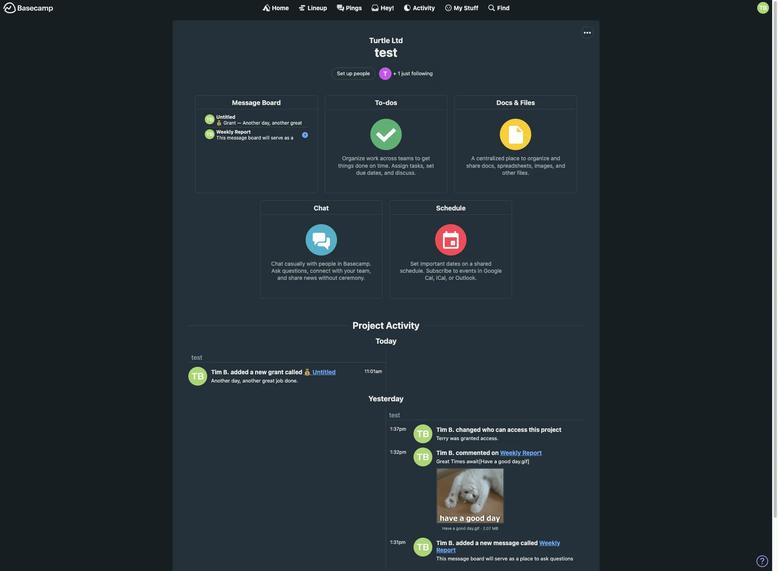 Task type: locate. For each thing, give the bounding box(es) containing it.
good left "day.gif"
[[456, 526, 466, 531]]

lineup
[[308, 4, 327, 11]]

b. up was
[[448, 426, 454, 433]]

a down the on
[[494, 459, 497, 465]]

weekly inside 'weekly report'
[[539, 540, 560, 547]]

weekly up the day.gif] at bottom right
[[500, 450, 521, 457]]

a for grant
[[250, 369, 253, 376]]

granted
[[461, 435, 479, 442]]

added up the day,
[[231, 369, 249, 376]]

0 vertical spatial test link
[[191, 354, 202, 361]]

tim
[[211, 369, 222, 376], [436, 426, 447, 433], [436, 450, 447, 457], [436, 540, 447, 547]]

good
[[498, 459, 510, 465], [456, 526, 466, 531]]

await[have
[[467, 459, 493, 465]]

weekly
[[500, 450, 521, 457], [539, 540, 560, 547]]

new for grant
[[255, 369, 267, 376]]

b. up another at the left
[[223, 369, 229, 376]]

weekly report
[[436, 540, 560, 554]]

tim b. changed who can access this project
[[436, 426, 561, 433]]

1 vertical spatial test link
[[389, 412, 400, 419]]

1 horizontal spatial test link
[[389, 412, 400, 419]]

weekly report link up the day.gif] at bottom right
[[500, 450, 542, 457]]

terry was granted access.
[[436, 435, 499, 442]]

test
[[375, 45, 398, 60], [191, 354, 202, 361], [389, 412, 400, 419]]

1 horizontal spatial message
[[493, 540, 519, 547]]

access.
[[480, 435, 499, 442]]

0 horizontal spatial test link
[[191, 354, 202, 361]]

1:37pm
[[390, 427, 406, 432]]

new up another day, another great job done.
[[255, 369, 267, 376]]

day.gif]
[[512, 459, 529, 465]]

1 vertical spatial weekly report link
[[436, 540, 560, 554]]

called for grant
[[285, 369, 302, 376]]

pings button
[[336, 4, 362, 12]]

1 horizontal spatial added
[[456, 540, 474, 547]]

today
[[376, 337, 397, 346]]

project activity
[[353, 320, 420, 331]]

a right the have
[[453, 526, 455, 531]]

hey!
[[381, 4, 394, 11]]

another day, another great job done.
[[211, 378, 298, 384]]

yesterday
[[369, 395, 404, 403]]

1
[[398, 70, 400, 77]]

11:01am
[[365, 369, 382, 375]]

added down have a good day.gif 2.07 mb
[[456, 540, 474, 547]]

0 vertical spatial called
[[285, 369, 302, 376]]

activity inside main element
[[413, 4, 435, 11]]

message right the this
[[448, 556, 469, 562]]

tim down the have
[[436, 540, 447, 547]]

1 vertical spatial test
[[191, 354, 202, 361]]

added
[[231, 369, 249, 376], [456, 540, 474, 547]]

0 vertical spatial weekly report link
[[500, 450, 542, 457]]

test for tim b. added a new grant called
[[191, 354, 202, 361]]

on
[[491, 450, 499, 457]]

weekly up 'ask'
[[539, 540, 560, 547]]

a up another
[[250, 369, 253, 376]]

ltd
[[392, 36, 403, 45]]

job
[[276, 378, 283, 384]]

b. for tim b. commented on weekly report
[[448, 450, 454, 457]]

1:32pm
[[390, 450, 406, 456]]

0 vertical spatial report
[[522, 450, 542, 457]]

hey! button
[[371, 4, 394, 12]]

💰 untitled link
[[304, 369, 336, 376]]

0 vertical spatial activity
[[413, 4, 435, 11]]

test link
[[191, 354, 202, 361], [389, 412, 400, 419]]

great
[[262, 378, 275, 384]]

great
[[436, 459, 449, 465]]

this
[[529, 426, 540, 433]]

new
[[255, 369, 267, 376], [480, 540, 492, 547]]

new down 2.07
[[480, 540, 492, 547]]

1 vertical spatial added
[[456, 540, 474, 547]]

tim for tim b. changed who can access this project
[[436, 426, 447, 433]]

1 vertical spatial new
[[480, 540, 492, 547]]

1 horizontal spatial report
[[522, 450, 542, 457]]

activity up today
[[386, 320, 420, 331]]

test for tim b. changed who can access this project
[[389, 412, 400, 419]]

1 vertical spatial message
[[448, 556, 469, 562]]

b.
[[223, 369, 229, 376], [448, 426, 454, 433], [448, 450, 454, 457], [448, 540, 454, 547]]

1 vertical spatial weekly
[[539, 540, 560, 547]]

b. up times
[[448, 450, 454, 457]]

0 horizontal spatial new
[[255, 369, 267, 376]]

tim burton image for tim b. added a new grant called
[[188, 367, 207, 386]]

weekly report link up serve
[[436, 540, 560, 554]]

called
[[285, 369, 302, 376], [521, 540, 538, 547]]

people
[[354, 70, 370, 77]]

have
[[442, 526, 452, 531]]

report
[[522, 450, 542, 457], [436, 547, 456, 554]]

tim up great
[[436, 450, 447, 457]]

1 vertical spatial called
[[521, 540, 538, 547]]

tim for tim b. added a new message called
[[436, 540, 447, 547]]

untitled
[[313, 369, 336, 376]]

message
[[493, 540, 519, 547], [448, 556, 469, 562]]

1 horizontal spatial called
[[521, 540, 538, 547]]

my stuff
[[454, 4, 478, 11]]

changed
[[456, 426, 481, 433]]

0 horizontal spatial report
[[436, 547, 456, 554]]

a
[[250, 369, 253, 376], [494, 459, 497, 465], [453, 526, 455, 531], [475, 540, 479, 547], [516, 556, 519, 562]]

good down the on
[[498, 459, 510, 465]]

main element
[[0, 0, 772, 15]]

following
[[412, 70, 433, 77]]

can
[[496, 426, 506, 433]]

1 vertical spatial activity
[[386, 320, 420, 331]]

set
[[337, 70, 345, 77]]

activity
[[413, 4, 435, 11], [386, 320, 420, 331]]

called up done.
[[285, 369, 302, 376]]

message up this message board will serve as a place to ask questions
[[493, 540, 519, 547]]

weekly report link
[[500, 450, 542, 457], [436, 540, 560, 554]]

was
[[450, 435, 459, 442]]

serve
[[495, 556, 508, 562]]

called up place
[[521, 540, 538, 547]]

tim burton image for tim b. commented on
[[414, 448, 432, 467]]

tim up terry
[[436, 426, 447, 433]]

0 vertical spatial test
[[375, 45, 398, 60]]

1 horizontal spatial new
[[480, 540, 492, 547]]

1 vertical spatial good
[[456, 526, 466, 531]]

access
[[507, 426, 527, 433]]

activity left my
[[413, 4, 435, 11]]

a for message
[[475, 540, 479, 547]]

0 vertical spatial new
[[255, 369, 267, 376]]

1:32pm element
[[390, 450, 406, 456]]

tim burton image
[[757, 2, 769, 14], [188, 367, 207, 386], [414, 425, 432, 444], [414, 448, 432, 467]]

tim for tim b. added a new grant called 💰 untitled
[[211, 369, 222, 376]]

pings
[[346, 4, 362, 11]]

0 horizontal spatial message
[[448, 556, 469, 562]]

0 vertical spatial weekly
[[500, 450, 521, 457]]

a down "day.gif"
[[475, 540, 479, 547]]

test link for tim b. added a new grant called
[[191, 354, 202, 361]]

weekly report link for tim b. added a new message called
[[436, 540, 560, 554]]

1 vertical spatial report
[[436, 547, 456, 554]]

2.07
[[483, 526, 491, 531]]

tim up another at the left
[[211, 369, 222, 376]]

this message board will serve as a place to ask questions
[[436, 556, 573, 562]]

1 horizontal spatial weekly
[[539, 540, 560, 547]]

0 horizontal spatial called
[[285, 369, 302, 376]]

will
[[486, 556, 493, 562]]

called for message
[[521, 540, 538, 547]]

2 vertical spatial test
[[389, 412, 400, 419]]

home
[[272, 4, 289, 11]]

1:37pm element
[[390, 427, 406, 432]]

0 vertical spatial good
[[498, 459, 510, 465]]

zoom have a good day.gif image
[[437, 469, 503, 523]]

1:31pm
[[390, 540, 406, 546]]

lineup link
[[298, 4, 327, 12]]

find button
[[488, 4, 510, 12]]

times
[[451, 459, 465, 465]]

questions
[[550, 556, 573, 562]]

done.
[[285, 378, 298, 384]]

0 vertical spatial added
[[231, 369, 249, 376]]

board
[[470, 556, 484, 562]]

b. down the have
[[448, 540, 454, 547]]

report up the day.gif] at bottom right
[[522, 450, 542, 457]]

report up the this
[[436, 547, 456, 554]]

have a good day.gif 2.07 mb
[[442, 526, 498, 531]]

0 horizontal spatial added
[[231, 369, 249, 376]]



Task type: vqa. For each thing, say whether or not it's contained in the screenshot.
Message Board link
no



Task type: describe. For each thing, give the bounding box(es) containing it.
this
[[436, 556, 446, 562]]

as
[[509, 556, 515, 562]]

1:31pm element
[[390, 540, 406, 546]]

ask
[[541, 556, 549, 562]]

home link
[[263, 4, 289, 12]]

a for day.gif]
[[494, 459, 497, 465]]

project
[[353, 320, 384, 331]]

added for tim b. added a new grant called 💰 untitled
[[231, 369, 249, 376]]

tim for tim b. commented on weekly report
[[436, 450, 447, 457]]

just
[[402, 70, 410, 77]]

+ 1 just following
[[393, 70, 433, 77]]

great times await[have a good day.gif]
[[436, 459, 529, 465]]

tim b. added a new message called
[[436, 540, 539, 547]]

report inside 'weekly report'
[[436, 547, 456, 554]]

grant
[[268, 369, 284, 376]]

added for tim b. added a new message called
[[456, 540, 474, 547]]

b. for tim b. added a new grant called 💰 untitled
[[223, 369, 229, 376]]

tim burton image
[[414, 538, 432, 557]]

test link for tim b. changed who can access this project
[[389, 412, 400, 419]]

to
[[534, 556, 539, 562]]

+
[[393, 70, 396, 77]]

terry image
[[379, 67, 392, 80]]

my stuff button
[[444, 4, 478, 12]]

mb
[[492, 526, 498, 531]]

up
[[346, 70, 352, 77]]

tim b. commented on weekly report
[[436, 450, 542, 457]]

b. for tim b. added a new message called
[[448, 540, 454, 547]]

turtle ltd test
[[369, 36, 403, 60]]

commented
[[456, 450, 490, 457]]

0 vertical spatial message
[[493, 540, 519, 547]]

stuff
[[464, 4, 478, 11]]

project
[[541, 426, 561, 433]]

set up people link
[[331, 67, 375, 80]]

switch accounts image
[[3, 2, 53, 14]]

1 horizontal spatial good
[[498, 459, 510, 465]]

tim burton image for tim b. changed who can access this project
[[414, 425, 432, 444]]

my
[[454, 4, 462, 11]]

b. for tim b. changed who can access this project
[[448, 426, 454, 433]]

tim b. added a new grant called 💰 untitled
[[211, 369, 336, 376]]

terry
[[436, 435, 449, 442]]

activity link
[[403, 4, 435, 12]]

turtle
[[369, 36, 390, 45]]

0 horizontal spatial weekly
[[500, 450, 521, 457]]

tim burton image inside main element
[[757, 2, 769, 14]]

a right as at the bottom right of page
[[516, 556, 519, 562]]

💰
[[304, 369, 311, 376]]

day,
[[231, 378, 241, 384]]

find
[[497, 4, 510, 11]]

who
[[482, 426, 494, 433]]

people on this project element
[[377, 62, 441, 86]]

11:01am element
[[365, 369, 382, 375]]

new for message
[[480, 540, 492, 547]]

0 horizontal spatial good
[[456, 526, 466, 531]]

test inside turtle ltd test
[[375, 45, 398, 60]]

set up people
[[337, 70, 370, 77]]

weekly report link for tim b. commented on
[[500, 450, 542, 457]]

day.gif
[[467, 526, 479, 531]]

another
[[211, 378, 230, 384]]

another
[[242, 378, 261, 384]]

place
[[520, 556, 533, 562]]



